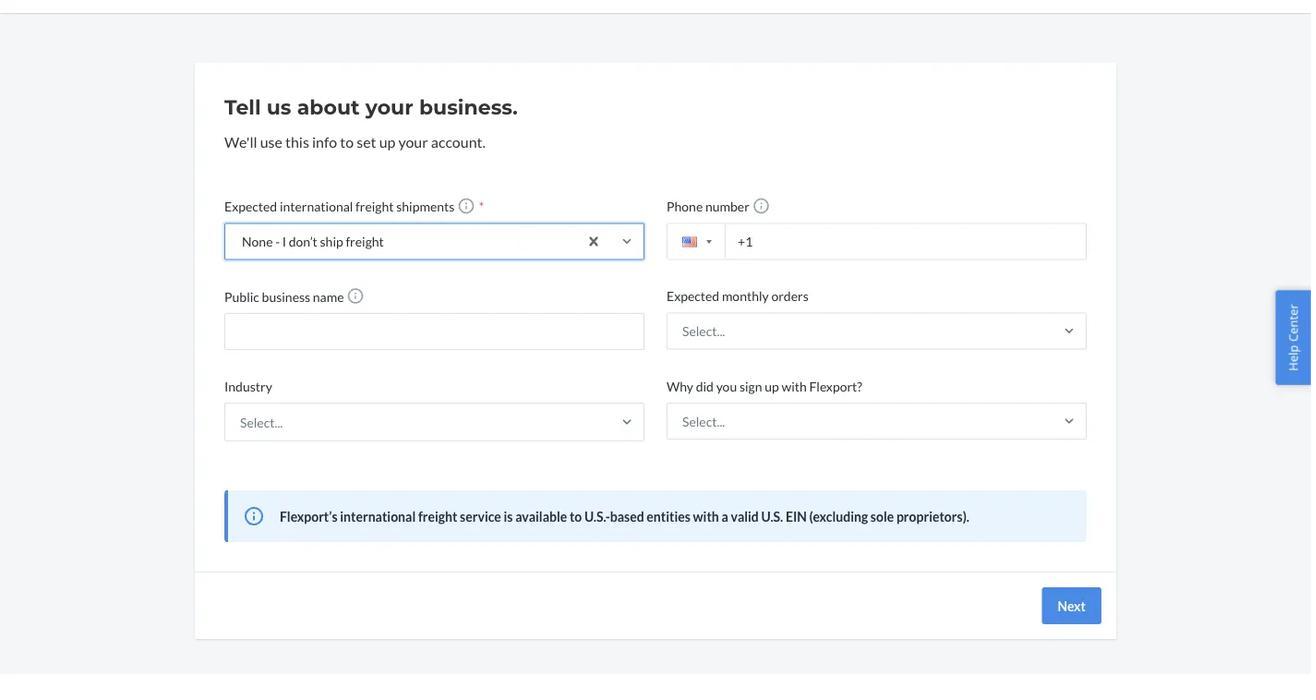 Task type: locate. For each thing, give the bounding box(es) containing it.
1 horizontal spatial to
[[570, 508, 582, 524]]

expected
[[225, 199, 277, 214], [667, 288, 720, 304]]

industry
[[225, 378, 272, 394]]

your
[[366, 95, 414, 120], [399, 133, 428, 151]]

business
[[262, 289, 311, 304]]

1 (702) 123-4567 telephone field
[[667, 223, 1087, 260]]

freight for service
[[418, 508, 458, 524]]

0 vertical spatial your
[[366, 95, 414, 120]]

select... down industry
[[240, 414, 283, 430]]

with left flexport?
[[782, 378, 807, 394]]

select... for why
[[683, 413, 726, 429]]

united states: + 1 image
[[707, 240, 712, 244]]

1 horizontal spatial expected
[[667, 288, 720, 304]]

u.s.
[[762, 508, 784, 524]]

sign
[[740, 378, 763, 394]]

1 vertical spatial with
[[693, 508, 720, 524]]

0 vertical spatial freight
[[356, 199, 394, 214]]

name
[[313, 289, 344, 304]]

select... for expected
[[683, 323, 726, 339]]

international up none - i don't ship freight
[[280, 199, 353, 214]]

freight left service
[[418, 508, 458, 524]]

freight
[[356, 199, 394, 214], [346, 234, 384, 249], [418, 508, 458, 524]]

flexport's
[[280, 508, 338, 524]]

expected monthly orders
[[667, 288, 809, 304]]

0 horizontal spatial to
[[340, 133, 354, 151]]

to left set
[[340, 133, 354, 151]]

freight left the shipments
[[356, 199, 394, 214]]

1 vertical spatial freight
[[346, 234, 384, 249]]

set
[[357, 133, 377, 151]]

international
[[280, 199, 353, 214], [340, 508, 416, 524]]

to
[[340, 133, 354, 151], [570, 508, 582, 524]]

1 horizontal spatial with
[[782, 378, 807, 394]]

None text field
[[225, 313, 645, 350]]

you
[[717, 378, 737, 394]]

a
[[722, 508, 729, 524]]

next button
[[1043, 587, 1102, 624]]

u.s.-
[[585, 508, 610, 524]]

select...
[[683, 323, 726, 339], [683, 413, 726, 429], [240, 414, 283, 430]]

0 vertical spatial international
[[280, 199, 353, 214]]

your up set
[[366, 95, 414, 120]]

orders
[[772, 288, 809, 304]]

1 vertical spatial up
[[765, 378, 780, 394]]

number
[[706, 199, 750, 214]]

2 vertical spatial freight
[[418, 508, 458, 524]]

next
[[1058, 598, 1087, 614]]

international for expected
[[280, 199, 353, 214]]

available
[[516, 508, 567, 524]]

1 vertical spatial to
[[570, 508, 582, 524]]

ein
[[786, 508, 807, 524]]

we'll
[[225, 133, 257, 151]]

0 horizontal spatial expected
[[225, 199, 277, 214]]

center
[[1286, 304, 1302, 342]]

tell us about your business.
[[225, 95, 518, 120]]

info
[[312, 133, 337, 151]]

valid
[[731, 508, 759, 524]]

is
[[504, 508, 513, 524]]

why did you sign up with flexport?
[[667, 378, 863, 394]]

your left account.
[[399, 133, 428, 151]]

0 horizontal spatial up
[[379, 133, 396, 151]]

select... down the did
[[683, 413, 726, 429]]

1 vertical spatial international
[[340, 508, 416, 524]]

entities
[[647, 508, 691, 524]]

to left u.s.-
[[570, 508, 582, 524]]

expected up none
[[225, 199, 277, 214]]

expected left monthly
[[667, 288, 720, 304]]

freight for shipments
[[356, 199, 394, 214]]

0 vertical spatial expected
[[225, 199, 277, 214]]

did
[[696, 378, 714, 394]]

up right sign
[[765, 378, 780, 394]]

international right flexport's
[[340, 508, 416, 524]]

with left a
[[693, 508, 720, 524]]

freight right ship
[[346, 234, 384, 249]]

1 vertical spatial expected
[[667, 288, 720, 304]]

up right set
[[379, 133, 396, 151]]

with
[[782, 378, 807, 394], [693, 508, 720, 524]]

based
[[610, 508, 645, 524]]

up
[[379, 133, 396, 151], [765, 378, 780, 394]]

flexport?
[[810, 378, 863, 394]]

us
[[267, 95, 292, 120]]

select... down expected monthly orders
[[683, 323, 726, 339]]

i
[[282, 234, 286, 249]]

this
[[285, 133, 309, 151]]

business.
[[419, 95, 518, 120]]



Task type: vqa. For each thing, say whether or not it's contained in the screenshot.
the Expected associated with Expected monthly orders
yes



Task type: describe. For each thing, give the bounding box(es) containing it.
1 horizontal spatial up
[[765, 378, 780, 394]]

monthly
[[722, 288, 769, 304]]

flexport's international freight service is available to u.s.-based entities with a valid u.s. ein (excluding sole proprietors).
[[280, 508, 970, 524]]

help
[[1286, 345, 1302, 371]]

0 horizontal spatial with
[[693, 508, 720, 524]]

none
[[242, 234, 273, 249]]

phone number
[[667, 199, 750, 214]]

shipments
[[397, 199, 455, 214]]

service
[[460, 508, 502, 524]]

about
[[297, 95, 360, 120]]

expected for expected international freight shipments
[[225, 199, 277, 214]]

-
[[276, 234, 280, 249]]

ship
[[320, 234, 343, 249]]

(excluding
[[810, 508, 869, 524]]

help center
[[1286, 304, 1302, 371]]

expected for expected monthly orders
[[667, 288, 720, 304]]

why
[[667, 378, 694, 394]]

0 vertical spatial up
[[379, 133, 396, 151]]

*
[[477, 199, 484, 214]]

1 vertical spatial your
[[399, 133, 428, 151]]

public business name
[[225, 289, 344, 304]]

proprietors).
[[897, 508, 970, 524]]

0 vertical spatial with
[[782, 378, 807, 394]]

none - i don't ship freight
[[242, 234, 384, 249]]

we'll use this info to set up your account.
[[225, 133, 486, 151]]

international for flexport's
[[340, 508, 416, 524]]

0 vertical spatial to
[[340, 133, 354, 151]]

account.
[[431, 133, 486, 151]]

phone
[[667, 199, 703, 214]]

sole
[[871, 508, 895, 524]]

expected international freight shipments
[[225, 199, 455, 214]]

don't
[[289, 234, 318, 249]]

use
[[260, 133, 283, 151]]

public
[[225, 289, 260, 304]]

help center button
[[1276, 290, 1312, 385]]

tell
[[225, 95, 261, 120]]



